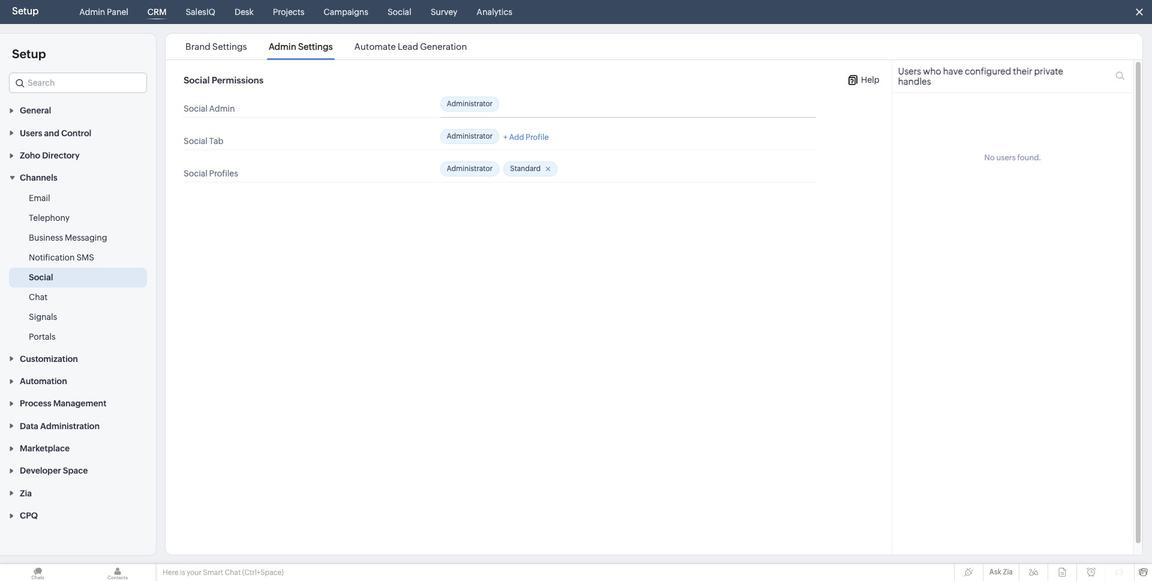 Task type: vqa. For each thing, say whether or not it's contained in the screenshot.
Upgrade
no



Task type: describe. For each thing, give the bounding box(es) containing it.
analytics
[[477, 7, 513, 17]]

ask zia
[[990, 568, 1014, 576]]

survey link
[[426, 0, 463, 24]]

campaigns link
[[319, 0, 373, 24]]

salesiq
[[186, 7, 216, 17]]

projects
[[273, 7, 305, 17]]

panel
[[107, 7, 128, 17]]

here
[[163, 569, 179, 577]]

projects link
[[268, 0, 309, 24]]

analytics link
[[472, 0, 518, 24]]

setup
[[12, 5, 39, 17]]

contacts image
[[80, 564, 156, 581]]

crm
[[148, 7, 167, 17]]

social link
[[383, 0, 417, 24]]



Task type: locate. For each thing, give the bounding box(es) containing it.
your
[[187, 569, 202, 577]]

here is your smart chat (ctrl+space)
[[163, 569, 284, 577]]

social
[[388, 7, 412, 17]]

survey
[[431, 7, 458, 17]]

admin panel
[[79, 7, 128, 17]]

chat
[[225, 569, 241, 577]]

admin panel link
[[75, 0, 133, 24]]

salesiq link
[[181, 0, 220, 24]]

ask
[[990, 568, 1002, 576]]

(ctrl+space)
[[242, 569, 284, 577]]

campaigns
[[324, 7, 369, 17]]

smart
[[203, 569, 223, 577]]

chats image
[[0, 564, 76, 581]]

zia
[[1004, 568, 1014, 576]]

crm link
[[143, 0, 171, 24]]

desk
[[235, 7, 254, 17]]

admin
[[79, 7, 105, 17]]

is
[[180, 569, 185, 577]]

desk link
[[230, 0, 259, 24]]



